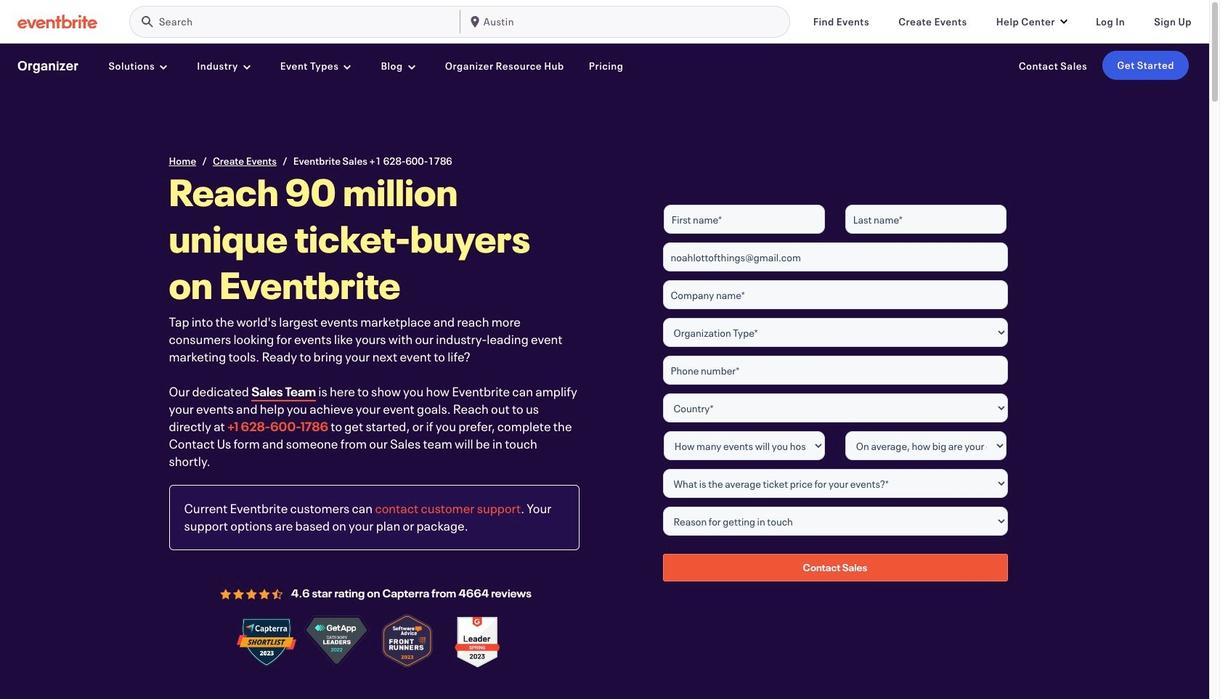 Task type: vqa. For each thing, say whether or not it's contained in the screenshot.
Phone number* "telephone field"
yes



Task type: locate. For each thing, give the bounding box(es) containing it.
find events element
[[814, 14, 870, 29]]

secondary organizer element
[[0, 44, 1210, 87]]

sign up element
[[1155, 14, 1192, 29]]

Work Email* email field
[[663, 243, 1008, 272]]

First name* text field
[[664, 205, 826, 234]]

None submit
[[663, 555, 1008, 582]]

log in element
[[1097, 14, 1126, 29]]



Task type: describe. For each thing, give the bounding box(es) containing it.
create events element
[[899, 14, 968, 29]]

Last name* text field
[[846, 205, 1007, 234]]

Phone number* telephone field
[[663, 356, 1008, 385]]

eventbrite image
[[17, 14, 97, 29]]

Company name* text field
[[663, 281, 1008, 310]]



